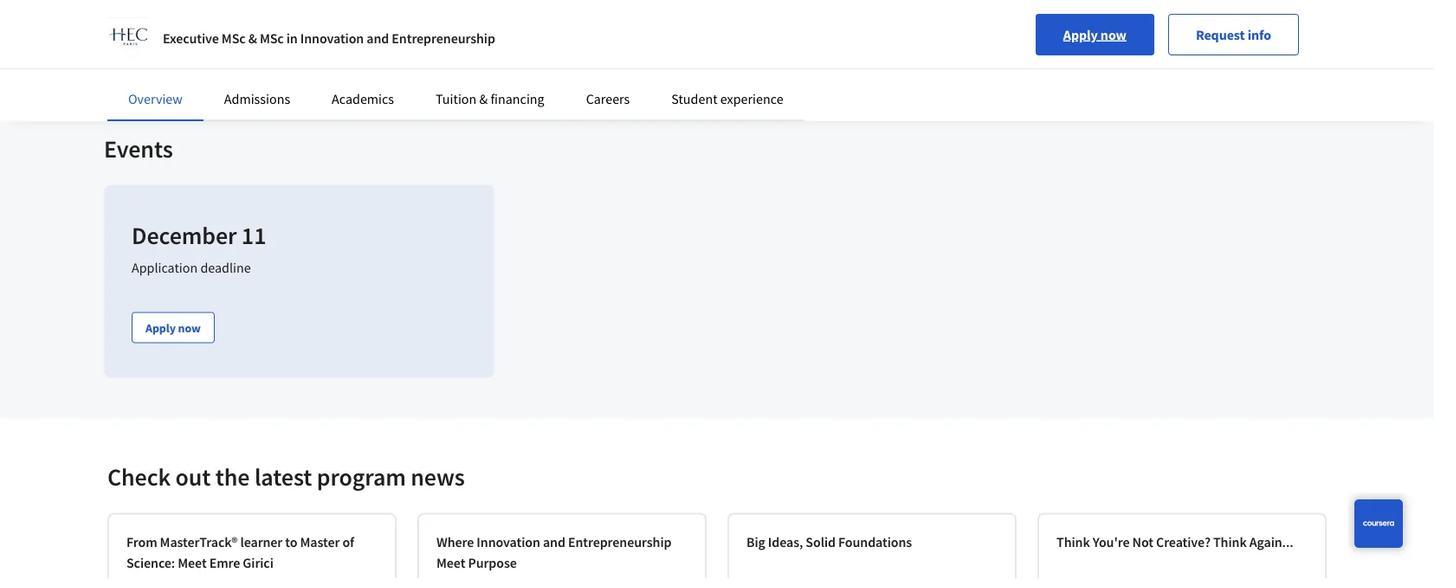 Task type: locate. For each thing, give the bounding box(es) containing it.
0 horizontal spatial msc
[[222, 29, 246, 47]]

msc right executive
[[222, 29, 246, 47]]

to
[[285, 534, 298, 552]]

think
[[1057, 534, 1091, 552], [1214, 534, 1247, 552]]

careers
[[586, 90, 630, 107]]

0 horizontal spatial &
[[248, 29, 257, 47]]

overview link
[[128, 90, 183, 107]]

1 horizontal spatial apply
[[1064, 26, 1099, 43]]

0 horizontal spatial apply
[[146, 320, 176, 336]]

application deadline
[[132, 260, 251, 277]]

1 horizontal spatial and
[[543, 534, 566, 552]]

latest
[[255, 462, 312, 492]]

msc
[[222, 29, 246, 47], [260, 29, 284, 47]]

1 horizontal spatial &
[[480, 90, 488, 107]]

from mastertrack® learner to master of science: meet emre girici link
[[127, 533, 378, 580]]

out
[[175, 462, 211, 492]]

and
[[367, 29, 389, 47], [543, 534, 566, 552]]

& right tuition
[[480, 90, 488, 107]]

0 vertical spatial &
[[248, 29, 257, 47]]

request info button
[[1169, 14, 1300, 55]]

you're
[[1093, 534, 1130, 552]]

0 vertical spatial innovation
[[300, 29, 364, 47]]

academics
[[332, 90, 394, 107]]

1 vertical spatial entrepreneurship
[[568, 534, 672, 552]]

entrepreneurship
[[392, 29, 496, 47], [568, 534, 672, 552]]

financing
[[491, 90, 545, 107]]

&
[[248, 29, 257, 47], [480, 90, 488, 107]]

learner
[[240, 534, 283, 552]]

0 horizontal spatial and
[[367, 29, 389, 47]]

where innovation and entrepreneurship meet purpose
[[437, 534, 672, 573]]

innovation right "in"
[[300, 29, 364, 47]]

0 vertical spatial apply
[[1064, 26, 1099, 43]]

ideas,
[[768, 534, 804, 552]]

apply now for the left apply now button
[[146, 320, 201, 336]]

tuition & financing link
[[436, 90, 545, 107]]

1 horizontal spatial think
[[1214, 534, 1247, 552]]

girici
[[243, 555, 274, 573]]

1 vertical spatial and
[[543, 534, 566, 552]]

1 vertical spatial apply now
[[146, 320, 201, 336]]

think left again...
[[1214, 534, 1247, 552]]

entrepreneurship inside where innovation and entrepreneurship meet purpose
[[568, 534, 672, 552]]

hec paris logo image
[[107, 17, 149, 59]]

student
[[672, 90, 718, 107]]

now
[[1101, 26, 1127, 43], [178, 320, 201, 336]]

executive msc & msc in innovation and entrepreneurship
[[163, 29, 496, 47]]

0 vertical spatial and
[[367, 29, 389, 47]]

december 11
[[132, 220, 266, 250]]

meet down mastertrack®
[[178, 555, 207, 573]]

0 vertical spatial entrepreneurship
[[392, 29, 496, 47]]

from
[[127, 534, 157, 552]]

1 vertical spatial now
[[178, 320, 201, 336]]

not
[[1133, 534, 1154, 552]]

science:
[[127, 555, 175, 573]]

apply down hec open content image
[[1064, 26, 1099, 43]]

apply now button
[[1036, 14, 1155, 55], [132, 313, 215, 344]]

admissions link
[[224, 90, 290, 107]]

check out the latest program news
[[107, 462, 465, 492]]

1 horizontal spatial entrepreneurship
[[568, 534, 672, 552]]

1 horizontal spatial apply now
[[1064, 26, 1127, 43]]

1 horizontal spatial now
[[1101, 26, 1127, 43]]

0 vertical spatial now
[[1101, 26, 1127, 43]]

1 horizontal spatial meet
[[437, 555, 466, 573]]

0 horizontal spatial meet
[[178, 555, 207, 573]]

master
[[300, 534, 340, 552]]

request
[[1197, 26, 1246, 43]]

1 vertical spatial &
[[480, 90, 488, 107]]

purpose
[[468, 555, 517, 573]]

meet
[[178, 555, 207, 573], [437, 555, 466, 573]]

apply now
[[1064, 26, 1127, 43], [146, 320, 201, 336]]

0 horizontal spatial entrepreneurship
[[392, 29, 496, 47]]

tuition & financing
[[436, 90, 545, 107]]

1 vertical spatial apply now button
[[132, 313, 215, 344]]

innovation
[[300, 29, 364, 47], [477, 534, 541, 552]]

1 horizontal spatial innovation
[[477, 534, 541, 552]]

0 horizontal spatial now
[[178, 320, 201, 336]]

hec open content image
[[839, 0, 1185, 12]]

apply
[[1064, 26, 1099, 43], [146, 320, 176, 336]]

admissions
[[224, 90, 290, 107]]

meet down "where"
[[437, 555, 466, 573]]

msc left "in"
[[260, 29, 284, 47]]

1 msc from the left
[[222, 29, 246, 47]]

big
[[747, 534, 766, 552]]

big ideas, solid foundations
[[747, 534, 913, 552]]

1 horizontal spatial apply now button
[[1036, 14, 1155, 55]]

1 meet from the left
[[178, 555, 207, 573]]

0 horizontal spatial apply now
[[146, 320, 201, 336]]

solid
[[806, 534, 836, 552]]

1 vertical spatial innovation
[[477, 534, 541, 552]]

apply down application
[[146, 320, 176, 336]]

innovation up "purpose"
[[477, 534, 541, 552]]

0 horizontal spatial think
[[1057, 534, 1091, 552]]

think left you're
[[1057, 534, 1091, 552]]

2 msc from the left
[[260, 29, 284, 47]]

from mastertrack® learner to master of science: meet emre girici
[[127, 534, 354, 573]]

1 horizontal spatial msc
[[260, 29, 284, 47]]

1 think from the left
[[1057, 534, 1091, 552]]

& left "in"
[[248, 29, 257, 47]]

program
[[317, 462, 406, 492]]

2 meet from the left
[[437, 555, 466, 573]]

0 vertical spatial apply now
[[1064, 26, 1127, 43]]



Task type: describe. For each thing, give the bounding box(es) containing it.
the
[[216, 462, 250, 492]]

request info
[[1197, 26, 1272, 43]]

events
[[104, 133, 173, 164]]

experience
[[721, 90, 784, 107]]

0 vertical spatial apply now button
[[1036, 14, 1155, 55]]

think you're not creative? think again... link
[[1057, 533, 1308, 580]]

info
[[1248, 26, 1272, 43]]

check
[[107, 462, 171, 492]]

of
[[343, 534, 354, 552]]

mastertrack®
[[160, 534, 238, 552]]

meet inside from mastertrack® learner to master of science: meet emre girici
[[178, 555, 207, 573]]

0 horizontal spatial innovation
[[300, 29, 364, 47]]

december
[[132, 220, 237, 250]]

now for the left apply now button
[[178, 320, 201, 336]]

careers link
[[586, 90, 630, 107]]

where innovation and entrepreneurship meet purpose link
[[437, 533, 688, 580]]

1 vertical spatial apply
[[146, 320, 176, 336]]

11
[[242, 220, 266, 250]]

student experience
[[672, 90, 784, 107]]

meet inside where innovation and entrepreneurship meet purpose
[[437, 555, 466, 573]]

tuition
[[436, 90, 477, 107]]

0 horizontal spatial apply now button
[[132, 313, 215, 344]]

apply now for apply now button to the top
[[1064, 26, 1127, 43]]

think you're not creative? think again...
[[1057, 534, 1294, 552]]

application
[[132, 260, 198, 277]]

big ideas, solid foundations link
[[747, 533, 998, 580]]

executive
[[163, 29, 219, 47]]

foundations
[[839, 534, 913, 552]]

2 think from the left
[[1214, 534, 1247, 552]]

and inside where innovation and entrepreneurship meet purpose
[[543, 534, 566, 552]]

now for apply now button to the top
[[1101, 26, 1127, 43]]

in
[[287, 29, 298, 47]]

overview
[[128, 90, 183, 107]]

student experience link
[[672, 90, 784, 107]]

deadline
[[201, 260, 251, 277]]

academics link
[[332, 90, 394, 107]]

innovation inside where innovation and entrepreneurship meet purpose
[[477, 534, 541, 552]]

where
[[437, 534, 474, 552]]

news
[[411, 462, 465, 492]]

creative?
[[1157, 534, 1211, 552]]

again...
[[1250, 534, 1294, 552]]

emre
[[209, 555, 240, 573]]



Task type: vqa. For each thing, say whether or not it's contained in the screenshot.
DATA
no



